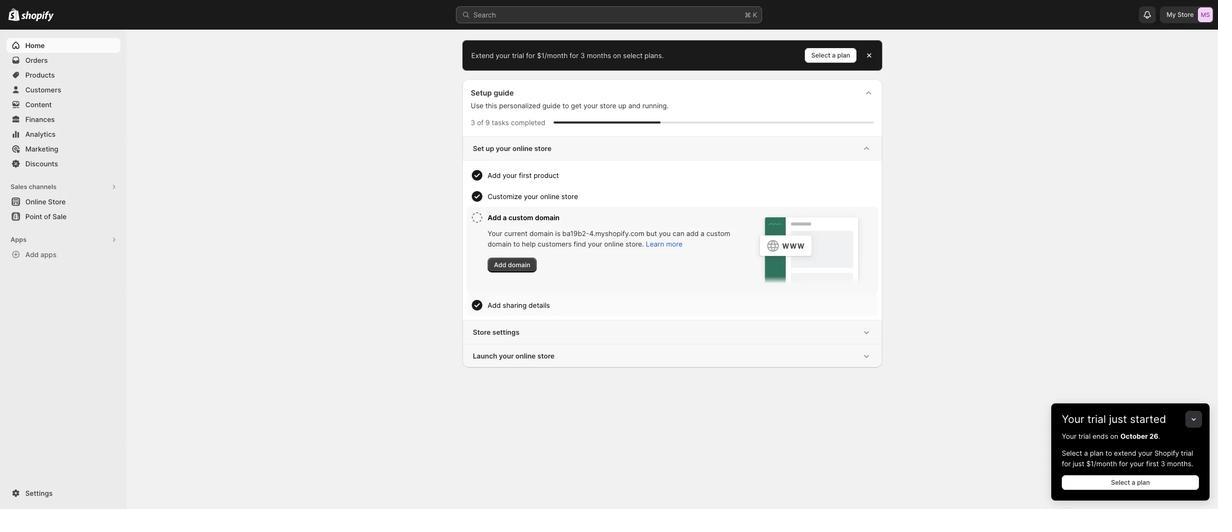 Task type: describe. For each thing, give the bounding box(es) containing it.
learn more
[[646, 240, 683, 248]]

settings
[[493, 328, 520, 336]]

your down extend
[[1130, 459, 1145, 468]]

a inside 'select a plan to extend your shopify trial for just $1/month for your first 3 months.'
[[1085, 449, 1089, 457]]

first inside dropdown button
[[519, 171, 532, 180]]

channels
[[29, 183, 57, 191]]

products
[[25, 71, 55, 79]]

⌘ k
[[745, 11, 758, 19]]

customize
[[488, 192, 522, 201]]

finances
[[25, 115, 55, 124]]

trial inside 'select a plan to extend your shopify trial for just $1/month for your first 3 months.'
[[1182, 449, 1194, 457]]

product
[[534, 171, 559, 180]]

this
[[486, 101, 497, 110]]

⌘
[[745, 11, 751, 19]]

ends
[[1093, 432, 1109, 440]]

learn
[[646, 240, 665, 248]]

customize your online store
[[488, 192, 578, 201]]

started
[[1131, 413, 1167, 426]]

0 vertical spatial $1/month
[[537, 51, 568, 60]]

extend your trial for $1/month for 3 months on select plans.
[[472, 51, 664, 60]]

point of sale button
[[0, 209, 127, 224]]

custom inside your current domain is ba19b2-4.myshopify.com but you can add a custom domain to help customers find your online store.
[[707, 229, 731, 238]]

0 horizontal spatial select a plan link
[[805, 48, 857, 63]]

select for select a plan link inside 'your trial just started' element
[[1112, 478, 1131, 486]]

details
[[529, 301, 550, 309]]

add a custom domain button
[[488, 207, 739, 228]]

to inside 'select a plan to extend your shopify trial for just $1/month for your first 3 months.'
[[1106, 449, 1113, 457]]

select
[[623, 51, 643, 60]]

select a plan link inside 'your trial just started' element
[[1062, 475, 1200, 490]]

but
[[647, 229, 657, 238]]

store inside 'dropdown button'
[[538, 352, 555, 360]]

add apps
[[25, 250, 57, 259]]

analytics
[[25, 130, 56, 138]]

3 inside 'select a plan to extend your shopify trial for just $1/month for your first 3 months.'
[[1161, 459, 1166, 468]]

$1/month inside 'select a plan to extend your shopify trial for just $1/month for your first 3 months.'
[[1087, 459, 1118, 468]]

4.myshopify.com
[[590, 229, 645, 238]]

my store
[[1167, 11, 1194, 18]]

point of sale link
[[6, 209, 120, 224]]

2 vertical spatial your
[[1062, 432, 1077, 440]]

just inside dropdown button
[[1110, 413, 1128, 426]]

discounts
[[25, 159, 58, 168]]

select a plan for select a plan link to the left
[[812, 51, 851, 59]]

products link
[[6, 68, 120, 82]]

add apps button
[[6, 247, 120, 262]]

0 vertical spatial to
[[563, 101, 569, 110]]

launch
[[473, 352, 497, 360]]

0 horizontal spatial 3
[[471, 118, 475, 127]]

your for your current domain is ba19b2-4.myshopify.com but you can add a custom domain to help customers find your online store.
[[488, 229, 503, 238]]

apps
[[11, 235, 27, 243]]

first inside 'select a plan to extend your shopify trial for just $1/month for your first 3 months.'
[[1147, 459, 1159, 468]]

add
[[687, 229, 699, 238]]

customers
[[538, 240, 572, 248]]

plan for select a plan link inside 'your trial just started' element
[[1138, 478, 1150, 486]]

store up the ba19b2-
[[562, 192, 578, 201]]

your up add a custom domain
[[524, 192, 538, 201]]

can
[[673, 229, 685, 238]]

shopify image
[[21, 11, 54, 22]]

select a plan for select a plan link inside 'your trial just started' element
[[1112, 478, 1150, 486]]

your inside dropdown button
[[503, 171, 517, 180]]

for down extend
[[1120, 459, 1129, 468]]

online
[[25, 197, 46, 206]]

add your first product
[[488, 171, 559, 180]]

analytics link
[[6, 127, 120, 142]]

use
[[471, 101, 484, 110]]

my
[[1167, 11, 1176, 18]]

help
[[522, 240, 536, 248]]

0 vertical spatial on
[[613, 51, 621, 60]]

store.
[[626, 240, 644, 248]]

your down 26
[[1139, 449, 1153, 457]]

add a custom domain element
[[488, 228, 739, 272]]

sales channels button
[[6, 180, 120, 194]]

launch your online store
[[473, 352, 555, 360]]

content
[[25, 100, 52, 109]]

get
[[571, 101, 582, 110]]

find
[[574, 240, 586, 248]]

months.
[[1168, 459, 1194, 468]]

3 of 9 tasks completed
[[471, 118, 546, 127]]

sharing
[[503, 301, 527, 309]]

set up your online store
[[473, 144, 552, 153]]

shopify
[[1155, 449, 1180, 457]]

settings
[[25, 489, 53, 497]]

custom inside dropdown button
[[509, 213, 534, 222]]

of for 9
[[477, 118, 484, 127]]

orders link
[[6, 53, 120, 68]]

home
[[25, 41, 45, 50]]

plan for select a plan link to the left
[[838, 51, 851, 59]]

current
[[504, 229, 528, 238]]

set
[[473, 144, 484, 153]]

your right get
[[584, 101, 598, 110]]

add a custom domain
[[488, 213, 560, 222]]

0 horizontal spatial guide
[[494, 88, 514, 97]]

running.
[[643, 101, 669, 110]]

just inside 'select a plan to extend your shopify trial for just $1/month for your first 3 months.'
[[1073, 459, 1085, 468]]

my store image
[[1199, 7, 1213, 22]]

ba19b2-
[[563, 229, 590, 238]]

plan inside 'select a plan to extend your shopify trial for just $1/month for your first 3 months.'
[[1090, 449, 1104, 457]]

sale
[[52, 212, 67, 221]]

search
[[474, 11, 496, 19]]

customize your online store button
[[488, 186, 874, 207]]

extend
[[472, 51, 494, 60]]



Task type: locate. For each thing, give the bounding box(es) containing it.
discounts link
[[6, 156, 120, 171]]

shopify image
[[8, 8, 20, 21]]

1 horizontal spatial on
[[1111, 432, 1119, 440]]

0 vertical spatial your
[[488, 229, 503, 238]]

of for sale
[[44, 212, 51, 221]]

1 horizontal spatial select a plan
[[1112, 478, 1150, 486]]

add for add domain
[[494, 261, 507, 269]]

store settings
[[473, 328, 520, 336]]

learn more link
[[646, 240, 683, 248]]

1 horizontal spatial first
[[1147, 459, 1159, 468]]

1 vertical spatial $1/month
[[1087, 459, 1118, 468]]

custom right add
[[707, 229, 731, 238]]

online store link
[[6, 194, 120, 209]]

custom up 'current'
[[509, 213, 534, 222]]

3 down shopify
[[1161, 459, 1166, 468]]

up
[[619, 101, 627, 110], [486, 144, 494, 153]]

your right extend
[[496, 51, 510, 60]]

0 horizontal spatial of
[[44, 212, 51, 221]]

0 vertical spatial select a plan link
[[805, 48, 857, 63]]

point of sale
[[25, 212, 67, 221]]

0 horizontal spatial store
[[48, 197, 66, 206]]

add inside add apps button
[[25, 250, 39, 259]]

store
[[600, 101, 617, 110], [535, 144, 552, 153], [562, 192, 578, 201], [538, 352, 555, 360]]

setup
[[471, 88, 492, 97]]

months
[[587, 51, 611, 60]]

tasks
[[492, 118, 509, 127]]

$1/month
[[537, 51, 568, 60], [1087, 459, 1118, 468]]

customers link
[[6, 82, 120, 97]]

1 horizontal spatial 3
[[581, 51, 585, 60]]

1 vertical spatial plan
[[1090, 449, 1104, 457]]

store for my store
[[1178, 11, 1194, 18]]

up inside set up your online store dropdown button
[[486, 144, 494, 153]]

0 vertical spatial up
[[619, 101, 627, 110]]

and
[[629, 101, 641, 110]]

2 horizontal spatial plan
[[1138, 478, 1150, 486]]

point
[[25, 212, 42, 221]]

extend
[[1115, 449, 1137, 457]]

store inside dropdown button
[[473, 328, 491, 336]]

october
[[1121, 432, 1148, 440]]

1 vertical spatial first
[[1147, 459, 1159, 468]]

add for add sharing details
[[488, 301, 501, 309]]

online down product
[[540, 192, 560, 201]]

0 horizontal spatial just
[[1073, 459, 1085, 468]]

1 vertical spatial select a plan link
[[1062, 475, 1200, 490]]

0 horizontal spatial up
[[486, 144, 494, 153]]

of left 9
[[477, 118, 484, 127]]

2 horizontal spatial to
[[1106, 449, 1113, 457]]

26
[[1150, 432, 1159, 440]]

your trial ends on october 26 .
[[1062, 432, 1161, 440]]

1 horizontal spatial of
[[477, 118, 484, 127]]

setup guide
[[471, 88, 514, 97]]

store up product
[[535, 144, 552, 153]]

add up customize
[[488, 171, 501, 180]]

1 vertical spatial your
[[1062, 413, 1085, 426]]

content link
[[6, 97, 120, 112]]

for right extend
[[526, 51, 535, 60]]

trial left ends
[[1079, 432, 1091, 440]]

to left extend
[[1106, 449, 1113, 457]]

online store button
[[0, 194, 127, 209]]

your right set
[[496, 144, 511, 153]]

0 vertical spatial store
[[1178, 11, 1194, 18]]

launch your online store button
[[463, 344, 883, 367]]

of
[[477, 118, 484, 127], [44, 212, 51, 221]]

1 horizontal spatial plan
[[1090, 449, 1104, 457]]

domain down 'current'
[[488, 240, 512, 248]]

0 vertical spatial 3
[[581, 51, 585, 60]]

0 vertical spatial just
[[1110, 413, 1128, 426]]

0 vertical spatial select
[[812, 51, 831, 59]]

1 vertical spatial up
[[486, 144, 494, 153]]

your current domain is ba19b2-4.myshopify.com but you can add a custom domain to help customers find your online store.
[[488, 229, 731, 248]]

3 left 9
[[471, 118, 475, 127]]

select
[[812, 51, 831, 59], [1062, 449, 1083, 457], [1112, 478, 1131, 486]]

3 left months
[[581, 51, 585, 60]]

0 horizontal spatial select a plan
[[812, 51, 851, 59]]

2 vertical spatial store
[[473, 328, 491, 336]]

plans.
[[645, 51, 664, 60]]

0 horizontal spatial on
[[613, 51, 621, 60]]

your right 'find'
[[588, 240, 603, 248]]

home link
[[6, 38, 120, 53]]

select a plan link
[[805, 48, 857, 63], [1062, 475, 1200, 490]]

first left product
[[519, 171, 532, 180]]

add inside the add sharing details dropdown button
[[488, 301, 501, 309]]

store up launch at left bottom
[[473, 328, 491, 336]]

select a plan inside 'your trial just started' element
[[1112, 478, 1150, 486]]

your up customize
[[503, 171, 517, 180]]

for down your trial ends on october 26 .
[[1062, 459, 1071, 468]]

domain inside dropdown button
[[535, 213, 560, 222]]

2 vertical spatial select
[[1112, 478, 1131, 486]]

0 vertical spatial guide
[[494, 88, 514, 97]]

1 vertical spatial of
[[44, 212, 51, 221]]

on inside 'your trial just started' element
[[1111, 432, 1119, 440]]

your up your trial ends on october 26 .
[[1062, 413, 1085, 426]]

more
[[666, 240, 683, 248]]

sales
[[11, 183, 27, 191]]

store for online store
[[48, 197, 66, 206]]

0 vertical spatial plan
[[838, 51, 851, 59]]

store settings button
[[463, 321, 883, 344]]

online down "4.myshopify.com"
[[604, 240, 624, 248]]

1 vertical spatial store
[[48, 197, 66, 206]]

0 vertical spatial first
[[519, 171, 532, 180]]

add for add apps
[[25, 250, 39, 259]]

1 horizontal spatial store
[[473, 328, 491, 336]]

add right "mark add a custom domain as done" icon
[[488, 213, 501, 222]]

trial right extend
[[512, 51, 524, 60]]

1 vertical spatial select
[[1062, 449, 1083, 457]]

select a plan to extend your shopify trial for just $1/month for your first 3 months.
[[1062, 449, 1194, 468]]

finances link
[[6, 112, 120, 127]]

on
[[613, 51, 621, 60], [1111, 432, 1119, 440]]

add sharing details
[[488, 301, 550, 309]]

3
[[581, 51, 585, 60], [471, 118, 475, 127], [1161, 459, 1166, 468]]

2 horizontal spatial select
[[1112, 478, 1131, 486]]

1 horizontal spatial to
[[563, 101, 569, 110]]

0 horizontal spatial plan
[[838, 51, 851, 59]]

first
[[519, 171, 532, 180], [1147, 459, 1159, 468]]

orders
[[25, 56, 48, 64]]

add for add your first product
[[488, 171, 501, 180]]

add sharing details button
[[488, 295, 874, 316]]

use this personalized guide to get your store up and running.
[[471, 101, 669, 110]]

your inside your current domain is ba19b2-4.myshopify.com but you can add a custom domain to help customers find your online store.
[[588, 240, 603, 248]]

personalized
[[499, 101, 541, 110]]

sales channels
[[11, 183, 57, 191]]

k
[[753, 11, 758, 19]]

to left get
[[563, 101, 569, 110]]

your trial just started element
[[1052, 431, 1210, 501]]

your left ends
[[1062, 432, 1077, 440]]

store up sale
[[48, 197, 66, 206]]

0 vertical spatial of
[[477, 118, 484, 127]]

add domain link
[[488, 258, 537, 272]]

you
[[659, 229, 671, 238]]

your inside your current domain is ba19b2-4.myshopify.com but you can add a custom domain to help customers find your online store.
[[488, 229, 503, 238]]

to inside your current domain is ba19b2-4.myshopify.com but you can add a custom domain to help customers find your online store.
[[514, 240, 520, 248]]

0 horizontal spatial $1/month
[[537, 51, 568, 60]]

9
[[486, 118, 490, 127]]

add down 'current'
[[494, 261, 507, 269]]

1 horizontal spatial just
[[1110, 413, 1128, 426]]

online store
[[25, 197, 66, 206]]

up right set
[[486, 144, 494, 153]]

select a plan
[[812, 51, 851, 59], [1112, 478, 1150, 486]]

marketing
[[25, 145, 58, 153]]

a inside your current domain is ba19b2-4.myshopify.com but you can add a custom domain to help customers find your online store.
[[701, 229, 705, 238]]

2 horizontal spatial 3
[[1161, 459, 1166, 468]]

$1/month down extend
[[1087, 459, 1118, 468]]

1 vertical spatial to
[[514, 240, 520, 248]]

domain up is
[[535, 213, 560, 222]]

0 horizontal spatial select
[[812, 51, 831, 59]]

to
[[563, 101, 569, 110], [514, 240, 520, 248], [1106, 449, 1113, 457]]

online inside your current domain is ba19b2-4.myshopify.com but you can add a custom domain to help customers find your online store.
[[604, 240, 624, 248]]

add inside add your first product dropdown button
[[488, 171, 501, 180]]

store inside "link"
[[48, 197, 66, 206]]

online inside 'dropdown button'
[[516, 352, 536, 360]]

your right launch at left bottom
[[499, 352, 514, 360]]

your trial just started button
[[1052, 403, 1210, 426]]

$1/month left months
[[537, 51, 568, 60]]

1 vertical spatial just
[[1073, 459, 1085, 468]]

domain up help
[[530, 229, 554, 238]]

your inside 'dropdown button'
[[499, 352, 514, 360]]

trial up ends
[[1088, 413, 1107, 426]]

set up your online store button
[[463, 137, 883, 160]]

1 horizontal spatial up
[[619, 101, 627, 110]]

just down your trial ends on october 26 .
[[1073, 459, 1085, 468]]

guide
[[494, 88, 514, 97], [543, 101, 561, 110]]

of inside button
[[44, 212, 51, 221]]

1 horizontal spatial select a plan link
[[1062, 475, 1200, 490]]

guide left get
[[543, 101, 561, 110]]

customers
[[25, 86, 61, 94]]

online down completed
[[513, 144, 533, 153]]

2 horizontal spatial store
[[1178, 11, 1194, 18]]

2 vertical spatial 3
[[1161, 459, 1166, 468]]

online
[[513, 144, 533, 153], [540, 192, 560, 201], [604, 240, 624, 248], [516, 352, 536, 360]]

trial inside dropdown button
[[1088, 413, 1107, 426]]

add inside add a custom domain dropdown button
[[488, 213, 501, 222]]

0 horizontal spatial first
[[519, 171, 532, 180]]

1 vertical spatial guide
[[543, 101, 561, 110]]

1 horizontal spatial $1/month
[[1087, 459, 1118, 468]]

apps button
[[6, 232, 120, 247]]

on right ends
[[1111, 432, 1119, 440]]

add left apps
[[25, 250, 39, 259]]

2 vertical spatial plan
[[1138, 478, 1150, 486]]

0 horizontal spatial custom
[[509, 213, 534, 222]]

select inside 'select a plan to extend your shopify trial for just $1/month for your first 3 months.'
[[1062, 449, 1083, 457]]

domain
[[535, 213, 560, 222], [530, 229, 554, 238], [488, 240, 512, 248], [508, 261, 531, 269]]

custom
[[509, 213, 534, 222], [707, 229, 731, 238]]

add left sharing
[[488, 301, 501, 309]]

store left and
[[600, 101, 617, 110]]

on left select
[[613, 51, 621, 60]]

settings link
[[6, 486, 120, 501]]

for left months
[[570, 51, 579, 60]]

1 horizontal spatial custom
[[707, 229, 731, 238]]

your for your trial just started
[[1062, 413, 1085, 426]]

store right my
[[1178, 11, 1194, 18]]

of left sale
[[44, 212, 51, 221]]

is
[[556, 229, 561, 238]]

to down 'current'
[[514, 240, 520, 248]]

a
[[832, 51, 836, 59], [503, 213, 507, 222], [701, 229, 705, 238], [1085, 449, 1089, 457], [1132, 478, 1136, 486]]

trial up months.
[[1182, 449, 1194, 457]]

up left and
[[619, 101, 627, 110]]

.
[[1159, 432, 1161, 440]]

your left 'current'
[[488, 229, 503, 238]]

1 horizontal spatial guide
[[543, 101, 561, 110]]

add inside add domain link
[[494, 261, 507, 269]]

your inside dropdown button
[[1062, 413, 1085, 426]]

online down settings
[[516, 352, 536, 360]]

store down details
[[538, 352, 555, 360]]

first down shopify
[[1147, 459, 1159, 468]]

add your first product button
[[488, 165, 874, 186]]

domain down help
[[508, 261, 531, 269]]

1 horizontal spatial select
[[1062, 449, 1083, 457]]

store
[[1178, 11, 1194, 18], [48, 197, 66, 206], [473, 328, 491, 336]]

your
[[488, 229, 503, 238], [1062, 413, 1085, 426], [1062, 432, 1077, 440]]

1 vertical spatial on
[[1111, 432, 1119, 440]]

completed
[[511, 118, 546, 127]]

mark add a custom domain as done image
[[471, 211, 484, 224]]

guide up this
[[494, 88, 514, 97]]

just
[[1110, 413, 1128, 426], [1073, 459, 1085, 468]]

add for add a custom domain
[[488, 213, 501, 222]]

select for select a plan link to the left
[[812, 51, 831, 59]]

0 horizontal spatial to
[[514, 240, 520, 248]]

1 vertical spatial select a plan
[[1112, 478, 1150, 486]]

add domain
[[494, 261, 531, 269]]

just up your trial ends on october 26 .
[[1110, 413, 1128, 426]]

apps
[[40, 250, 57, 259]]

0 vertical spatial select a plan
[[812, 51, 851, 59]]

1 vertical spatial custom
[[707, 229, 731, 238]]

2 vertical spatial to
[[1106, 449, 1113, 457]]

0 vertical spatial custom
[[509, 213, 534, 222]]

1 vertical spatial 3
[[471, 118, 475, 127]]

a inside add a custom domain dropdown button
[[503, 213, 507, 222]]



Task type: vqa. For each thing, say whether or not it's contained in the screenshot.
the left Select a plan
yes



